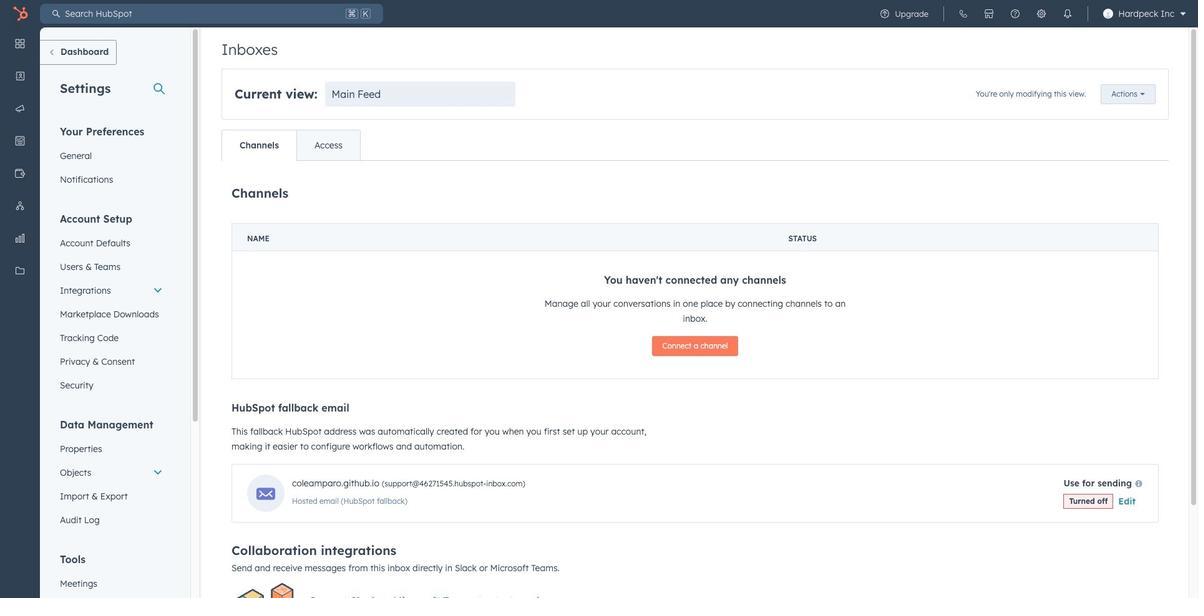 Task type: describe. For each thing, give the bounding box(es) containing it.
your preferences element
[[52, 125, 170, 192]]

help image
[[1011, 9, 1021, 19]]

Search HubSpot search field
[[60, 4, 343, 24]]

account setup element
[[52, 212, 170, 398]]

1 horizontal spatial menu
[[872, 0, 1191, 27]]

settings image
[[1037, 9, 1047, 19]]

marketplaces image
[[984, 9, 994, 19]]



Task type: locate. For each thing, give the bounding box(es) containing it.
dirk hardpeck image
[[1104, 9, 1114, 19]]

notifications image
[[1063, 9, 1073, 19]]

data management element
[[52, 418, 170, 532]]

0 horizontal spatial menu
[[0, 27, 40, 567]]

tools element
[[52, 553, 170, 599]]

tab panel
[[222, 160, 1169, 599]]

tab list
[[222, 130, 361, 161]]

menu
[[872, 0, 1191, 27], [0, 27, 40, 567]]



Task type: vqa. For each thing, say whether or not it's contained in the screenshot.
Help to the top
no



